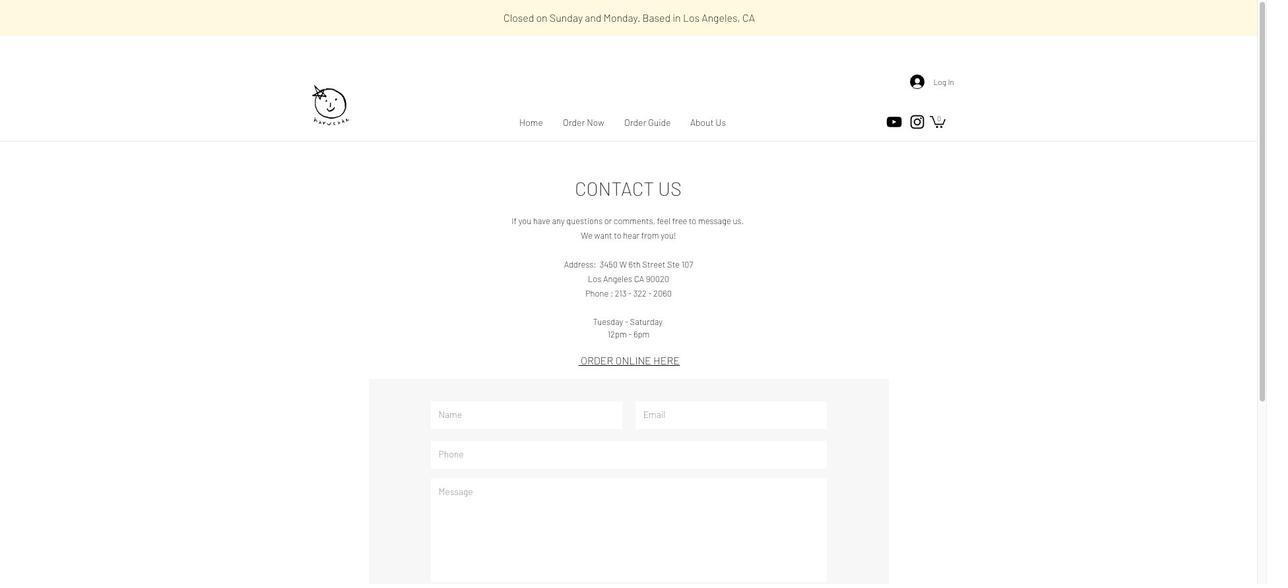 Task type: locate. For each thing, give the bounding box(es) containing it.
social bar element
[[885, 113, 927, 131]]

Message text field
[[431, 479, 827, 583]]

Email email field
[[635, 402, 827, 430]]

Phone telephone field
[[431, 441, 827, 469]]

instagram image
[[908, 113, 927, 131]]



Task type: describe. For each thing, give the bounding box(es) containing it.
youtube image
[[885, 113, 903, 131]]

Name text field
[[431, 402, 622, 430]]

하루로고 파이널3_edited.png image
[[305, 73, 354, 139]]



